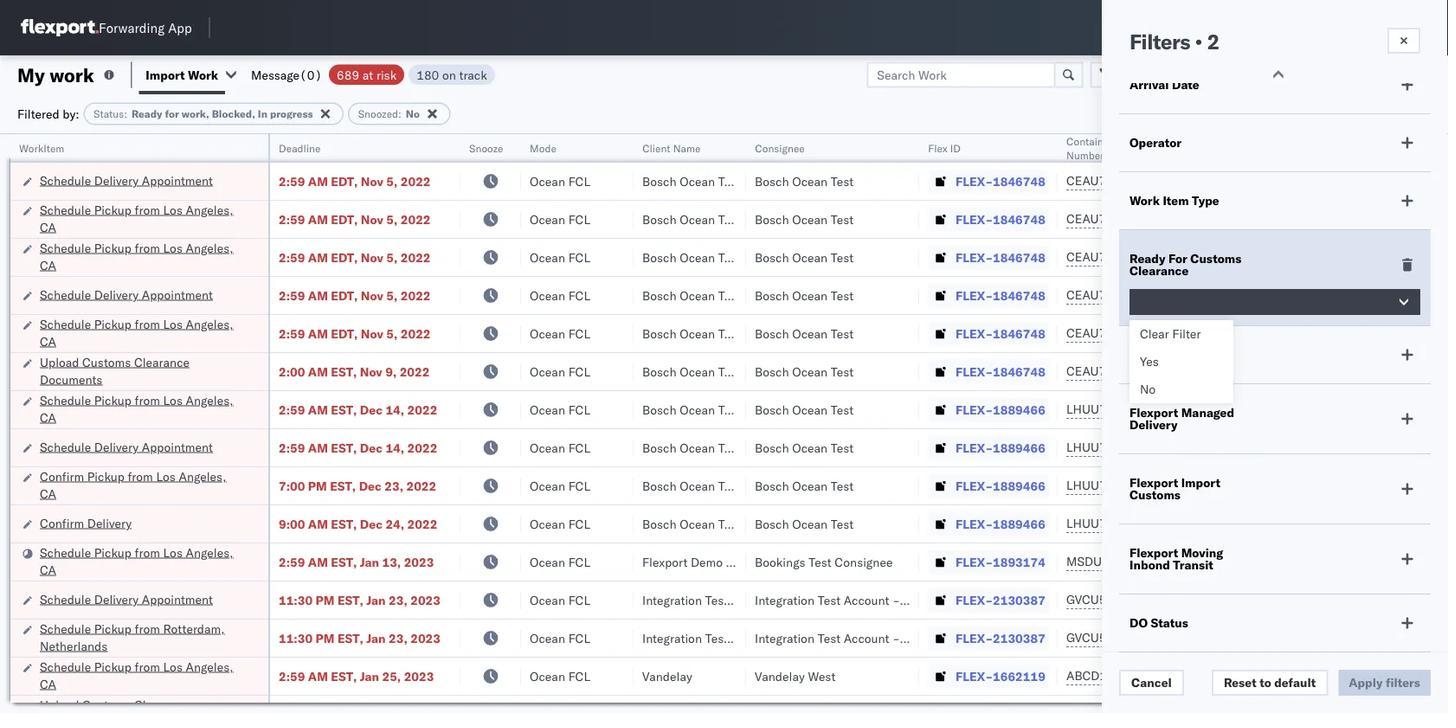 Task type: describe. For each thing, give the bounding box(es) containing it.
4 edt, from the top
[[331, 288, 358, 303]]

2 gaurav ja from the top
[[1395, 212, 1448, 227]]

4 2:59 from the top
[[279, 288, 305, 303]]

schedule for schedule pickup from rotterdam, netherlands button
[[40, 621, 91, 636]]

1 am from the top
[[308, 174, 328, 189]]

1 5, from the top
[[386, 174, 398, 189]]

est, for upload customs clearance documents button
[[331, 364, 357, 379]]

2:59 for 6th schedule pickup from los angeles, ca button from the top of the page
[[279, 669, 305, 684]]

1 hlxu6269489, from the top
[[1158, 173, 1247, 188]]

2 schedule delivery appointment button from the top
[[40, 286, 213, 305]]

confirm delivery
[[40, 515, 132, 531]]

2 11:30 pm est, jan 23, 2023 from the top
[[279, 631, 441, 646]]

0 vertical spatial status
[[94, 107, 124, 120]]

180
[[417, 67, 439, 82]]

flex-1893174
[[956, 554, 1045, 570]]

my work
[[17, 63, 94, 87]]

1 karl from the top
[[903, 592, 925, 608]]

23, for confirm pickup from los angeles, ca
[[385, 478, 403, 493]]

blocked,
[[212, 107, 255, 120]]

12 fcl from the top
[[568, 592, 590, 608]]

jaehyung
[[1395, 592, 1446, 608]]

6 hlxu6269489, from the top
[[1158, 364, 1247, 379]]

lhuu7894563, uetu5238478 for schedule pickup from los angeles, ca
[[1066, 402, 1243, 417]]

schedule pickup from los angeles, ca for schedule pickup from los angeles, ca link associated with 6th schedule pickup from los angeles, ca button from the top of the page
[[40, 659, 233, 692]]

flex-1662119
[[956, 669, 1045, 684]]

4 schedule delivery appointment link from the top
[[40, 591, 213, 608]]

2022 for second schedule pickup from los angeles, ca button from the top of the page
[[401, 250, 431, 265]]

0 horizontal spatial ready
[[132, 107, 162, 120]]

1889466 for schedule pickup from los angeles, ca
[[993, 402, 1045, 417]]

from for confirm pickup from los angeles, ca link
[[128, 469, 153, 484]]

2 integration from the top
[[755, 631, 815, 646]]

flex- for confirm pickup from los angeles, ca button
[[956, 478, 993, 493]]

appointment for fourth schedule delivery appointment link from the bottom
[[142, 173, 213, 188]]

4 am from the top
[[308, 288, 328, 303]]

los for second schedule pickup from los angeles, ca button from the top of the page
[[163, 240, 183, 255]]

for
[[1168, 251, 1187, 266]]

2022 for third schedule pickup from los angeles, ca button from the top of the page
[[401, 326, 431, 341]]

flexport moving inbond transit
[[1130, 545, 1223, 573]]

to
[[1260, 675, 1271, 690]]

am for schedule pickup from los angeles, ca link corresponding to 1st schedule pickup from los angeles, ca button from the top
[[308, 212, 328, 227]]

2 flex-2130387 from the top
[[956, 631, 1045, 646]]

schedule pickup from los angeles, ca link for second schedule pickup from los angeles, ca button from the top of the page
[[40, 239, 246, 274]]

delivery down workitem button
[[94, 173, 139, 188]]

flex- for second schedule delivery appointment button from the bottom of the page
[[956, 440, 993, 455]]

10 resize handle column header from the left
[[1417, 134, 1438, 713]]

0 horizontal spatial import
[[146, 67, 185, 82]]

flex- for third schedule pickup from los angeles, ca button from the top of the page
[[956, 326, 993, 341]]

import work
[[146, 67, 218, 82]]

1 fcl from the top
[[568, 174, 590, 189]]

4 schedule delivery appointment button from the top
[[40, 591, 213, 610]]

upload for upload customs clearance
[[40, 697, 79, 712]]

track
[[459, 67, 487, 82]]

8 ocean fcl from the top
[[530, 440, 590, 455]]

batch action
[[1352, 67, 1427, 82]]

9:00 am est, dec 24, 2022
[[279, 516, 437, 531]]

appointment for second schedule delivery appointment link from the bottom of the page
[[142, 439, 213, 454]]

9:00
[[279, 516, 305, 531]]

0 horizontal spatial operator
[[1130, 135, 1182, 150]]

3 hlxu6269489, from the top
[[1158, 249, 1247, 264]]

ready for customs clearance
[[1130, 251, 1242, 278]]

1 11:30 from the top
[[279, 592, 313, 608]]

demo
[[691, 554, 723, 570]]

dec for confirm pickup from los angeles, ca
[[359, 478, 382, 493]]

actions
[[1396, 142, 1432, 155]]

2 integration test account - karl lagerfeld from the top
[[755, 631, 980, 646]]

ceau7522281, for 1st schedule pickup from los angeles, ca button from the top
[[1066, 211, 1155, 226]]

5 schedule pickup from los angeles, ca button from the top
[[40, 544, 246, 580]]

los for 6th schedule pickup from los angeles, ca button from the top of the page
[[163, 659, 183, 674]]

1 horizontal spatial operator
[[1395, 142, 1437, 155]]

jaehyung 
[[1395, 592, 1448, 608]]

customs inside flexport import customs
[[1130, 487, 1181, 502]]

app
[[168, 19, 192, 36]]

1 1846748 from the top
[[993, 174, 1045, 189]]

west
[[808, 669, 836, 684]]

12 ocean fcl from the top
[[530, 592, 590, 608]]

jan down 13,
[[366, 592, 386, 608]]

abcd1234560
[[1066, 668, 1152, 683]]

batch
[[1352, 67, 1386, 82]]

180 on track
[[417, 67, 487, 82]]

4 hlxu6269489, from the top
[[1158, 287, 1247, 303]]

default
[[1274, 675, 1316, 690]]

mode button
[[521, 138, 616, 155]]

am for confirm delivery link
[[308, 516, 328, 531]]

2 2130387 from the top
[[993, 631, 1045, 646]]

2 schedule pickup from los angeles, ca button from the top
[[40, 239, 246, 276]]

do
[[1130, 615, 1148, 631]]

4 ceau7522281, hlxu6269489, hlxu8034992 from the top
[[1066, 287, 1335, 303]]

fcl for second schedule pickup from los angeles, ca button from the bottom
[[568, 554, 590, 570]]

clearance for upload customs clearance documents
[[134, 354, 190, 370]]

3 resize handle column header from the left
[[500, 134, 521, 713]]

upload for upload customs clearance documents
[[40, 354, 79, 370]]

4 flex- from the top
[[956, 288, 993, 303]]

2:59 for 1st schedule pickup from los angeles, ca button from the top
[[279, 212, 305, 227]]

3 schedule delivery appointment button from the top
[[40, 438, 213, 457]]

fcl for schedule pickup from rotterdam, netherlands button
[[568, 631, 590, 646]]

message
[[251, 67, 300, 82]]

workitem
[[19, 142, 64, 155]]

my
[[17, 63, 45, 87]]

work,
[[182, 107, 209, 120]]

omkar for ceau7522281, hlxu6269489, hlxu8034992
[[1395, 250, 1432, 265]]

2 hlxu6269489, from the top
[[1158, 211, 1247, 226]]

confirm delivery link
[[40, 515, 132, 532]]

mode
[[530, 142, 556, 155]]

uetu5238478 for confirm pickup from los angeles, ca
[[1159, 478, 1243, 493]]

schedule pickup from rotterdam, netherlands button
[[40, 620, 246, 657]]

1 ceau7522281, hlxu6269489, hlxu8034992 from the top
[[1066, 173, 1335, 188]]

1 2:59 from the top
[[279, 174, 305, 189]]

filtered by:
[[17, 106, 79, 121]]

angeles, for confirm pickup from los angeles, ca button
[[179, 469, 226, 484]]

nov for schedule pickup from los angeles, ca link corresponding to second schedule pickup from los angeles, ca button from the top of the page
[[361, 250, 383, 265]]

4 1846748 from the top
[[993, 288, 1045, 303]]

ceau7522281, for third schedule pickup from los angeles, ca button from the top of the page
[[1066, 325, 1155, 341]]

2 schedule delivery appointment link from the top
[[40, 286, 213, 303]]

schedule pickup from rotterdam, netherlands link
[[40, 620, 246, 655]]

snoozed : no
[[358, 107, 420, 120]]

from for schedule pickup from los angeles, ca link associated with 6th schedule pickup from los angeles, ca button from the top of the page
[[135, 659, 160, 674]]

1889466 for schedule delivery appointment
[[993, 440, 1045, 455]]

flex- for second schedule pickup from los angeles, ca button from the bottom
[[956, 554, 993, 570]]

import work button
[[146, 67, 218, 82]]

edt, for schedule pickup from los angeles, ca link corresponding to second schedule pickup from los angeles, ca button from the top of the page
[[331, 250, 358, 265]]

pickup for 1st schedule pickup from los angeles, ca button from the top
[[94, 202, 132, 217]]

flex- for 1st schedule pickup from los angeles, ca button from the top
[[956, 212, 993, 227]]

message (0)
[[251, 67, 322, 82]]

1846748 for 1st schedule pickup from los angeles, ca button from the top
[[993, 212, 1045, 227]]

maeu9736123
[[1179, 554, 1266, 570]]

4 schedule pickup from los angeles, ca button from the top
[[40, 392, 246, 428]]

at
[[362, 67, 373, 82]]

0 horizontal spatial work
[[188, 67, 218, 82]]

angeles, for second schedule pickup from los angeles, ca button from the top of the page
[[186, 240, 233, 255]]

12 flex- from the top
[[956, 592, 993, 608]]

6 schedule pickup from los angeles, ca button from the top
[[40, 658, 246, 695]]

clearance inside ready for customs clearance
[[1130, 263, 1189, 278]]

flex-1889466 for confirm pickup from los angeles, ca
[[956, 478, 1045, 493]]

2
[[1207, 29, 1219, 55]]

1 2:59 am edt, nov 5, 2022 from the top
[[279, 174, 431, 189]]

pickup for confirm pickup from los angeles, ca button
[[87, 469, 125, 484]]

1 integration test account - karl lagerfeld from the top
[[755, 592, 980, 608]]

ja for 2nd schedule delivery appointment link from the top of the page
[[1437, 288, 1448, 303]]

3 schedule pickup from los angeles, ca button from the top
[[40, 316, 246, 352]]

test123456 for upload customs clearance documents button
[[1179, 364, 1252, 379]]

1 11:30 pm est, jan 23, 2023 from the top
[[279, 592, 441, 608]]

2 account from the top
[[844, 631, 889, 646]]

flex
[[928, 142, 947, 155]]

fcl for 1st schedule pickup from los angeles, ca button from the top
[[568, 212, 590, 227]]

2 lagerfeld from the top
[[929, 631, 980, 646]]

1 flex-1846748 from the top
[[956, 174, 1045, 189]]

4 5, from the top
[[386, 288, 398, 303]]

nov for schedule pickup from los angeles, ca link corresponding to third schedule pickup from los angeles, ca button from the top of the page
[[361, 326, 383, 341]]

fcl for third schedule pickup from los angeles, ca button from the top of the page
[[568, 326, 590, 341]]

2022 for confirm pickup from los angeles, ca button
[[406, 478, 436, 493]]

2:59 am est, jan 25, 2023
[[279, 669, 434, 684]]

am for upload customs clearance documents link
[[308, 364, 328, 379]]

5, for schedule pickup from los angeles, ca link corresponding to second schedule pickup from los angeles, ca button from the top of the page
[[386, 250, 398, 265]]

ocean fcl for upload customs clearance documents button
[[530, 364, 590, 379]]

1 ocean fcl from the top
[[530, 174, 590, 189]]

7:00
[[279, 478, 305, 493]]

1 vertical spatial work
[[1130, 193, 1160, 208]]

documents
[[40, 372, 102, 387]]

customs inside "upload customs clearance"
[[82, 697, 131, 712]]

date
[[1172, 77, 1199, 92]]

resize handle column header for deadline
[[440, 134, 460, 713]]

1 integration from the top
[[755, 592, 815, 608]]

fcl for confirm pickup from los angeles, ca button
[[568, 478, 590, 493]]

rotterdam,
[[163, 621, 225, 636]]

flexport for flexport moving inbond transit
[[1130, 545, 1178, 560]]

1893174
[[993, 554, 1045, 570]]

ocean fcl for second schedule pickup from los angeles, ca button from the top of the page
[[530, 250, 590, 265]]

1 schedule delivery appointment link from the top
[[40, 172, 213, 189]]

schedule pickup from los angeles, ca link for second schedule pickup from los angeles, ca button from the bottom
[[40, 544, 246, 579]]

1 vertical spatial type
[[1190, 347, 1218, 362]]

1 flex-2130387 from the top
[[956, 592, 1045, 608]]

upload customs clearance documents button
[[40, 354, 246, 390]]

13,
[[382, 554, 401, 570]]

4 2:59 am edt, nov 5, 2022 from the top
[[279, 288, 431, 303]]

25,
[[382, 669, 401, 684]]

24,
[[386, 516, 404, 531]]

0 vertical spatial type
[[1192, 193, 1219, 208]]

2 gaurav from the top
[[1395, 212, 1434, 227]]

pickup for schedule pickup from rotterdam, netherlands button
[[94, 621, 132, 636]]

transit
[[1173, 557, 1213, 573]]

hlxu8034992 for upload customs clearance documents button
[[1250, 364, 1335, 379]]

4 ocean fcl from the top
[[530, 288, 590, 303]]

5, for schedule pickup from los angeles, ca link corresponding to third schedule pickup from los angeles, ca button from the top of the page
[[386, 326, 398, 341]]

4 ceau7522281, from the top
[[1066, 287, 1155, 303]]

2 gvcu5265864 from the top
[[1066, 630, 1152, 645]]

flex- for 4th schedule pickup from los angeles, ca button
[[956, 402, 993, 417]]

4 flex-1846748 from the top
[[956, 288, 1045, 303]]

arrival
[[1130, 77, 1169, 92]]

fcl for 4th schedule pickup from los angeles, ca button
[[568, 402, 590, 417]]

3 schedule delivery appointment link from the top
[[40, 438, 213, 456]]

progress
[[270, 107, 313, 120]]

upload customs clearance
[[40, 697, 190, 713]]

moving
[[1181, 545, 1223, 560]]

fcl for upload customs clearance documents button
[[568, 364, 590, 379]]

angeles, for 6th schedule pickup from los angeles, ca button from the top of the page
[[186, 659, 233, 674]]

2023 for schedule pickup from los angeles, ca link associated with second schedule pickup from los angeles, ca button from the bottom
[[404, 554, 434, 570]]

1889466 for confirm delivery
[[993, 516, 1045, 531]]

Search Shipments (/) text field
[[1117, 15, 1284, 41]]

arrival date
[[1130, 77, 1199, 92]]

import inside flexport import customs
[[1181, 475, 1220, 490]]

ocean fcl for 1st schedule pickup from los angeles, ca button from the top
[[530, 212, 590, 227]]

2:00
[[279, 364, 305, 379]]

1889466 for confirm pickup from los angeles, ca
[[993, 478, 1045, 493]]

9 resize handle column header from the left
[[1366, 134, 1387, 713]]

2 maeu9408431 from the top
[[1179, 631, 1266, 646]]

schedule for 2nd schedule delivery appointment button from the top
[[40, 287, 91, 302]]

list box containing clear filter
[[1130, 320, 1233, 403]]

689
[[337, 67, 359, 82]]

angeles, for third schedule pickup from los angeles, ca button from the top of the page
[[186, 316, 233, 332]]

(0)
[[300, 67, 322, 82]]

no inside "list box"
[[1140, 382, 1156, 397]]

on
[[442, 67, 456, 82]]

clear filter
[[1140, 326, 1201, 341]]

reset to default
[[1224, 675, 1316, 690]]

ocean fcl for schedule pickup from rotterdam, netherlands button
[[530, 631, 590, 646]]

jan for schedule pickup from los angeles, ca link associated with second schedule pickup from los angeles, ca button from the bottom
[[360, 554, 379, 570]]

1 2130387 from the top
[[993, 592, 1045, 608]]

bookings test consignee
[[755, 554, 893, 570]]

1846748 for second schedule pickup from los angeles, ca button from the top of the page
[[993, 250, 1045, 265]]

est, for confirm pickup from los angeles, ca button
[[330, 478, 356, 493]]

1846748 for third schedule pickup from los angeles, ca button from the top of the page
[[993, 326, 1045, 341]]

est, for 6th schedule pickup from los angeles, ca button from the top of the page
[[331, 669, 357, 684]]

2:59 am est, dec 14, 2022 for schedule delivery appointment
[[279, 440, 437, 455]]

flex-1846748 for upload customs clearance documents button
[[956, 364, 1045, 379]]

pickup for second schedule pickup from los angeles, ca button from the top of the page
[[94, 240, 132, 255]]

delivery up upload customs clearance documents
[[94, 287, 139, 302]]

id
[[950, 142, 961, 155]]

abcdefg78456546 for confirm delivery
[[1179, 516, 1295, 531]]

vandelay west
[[755, 669, 836, 684]]

in
[[258, 107, 267, 120]]

1 schedule pickup from los angeles, ca button from the top
[[40, 201, 246, 238]]

1 flex- from the top
[[956, 174, 993, 189]]

3 test123456 from the top
[[1179, 288, 1252, 303]]

clear
[[1140, 326, 1169, 341]]

managed
[[1181, 405, 1234, 420]]

1 maeu9408431 from the top
[[1179, 592, 1266, 608]]

2 11:30 from the top
[[279, 631, 313, 646]]

inbond
[[1130, 557, 1170, 573]]

689 at risk
[[337, 67, 397, 82]]

filters • 2
[[1130, 29, 1219, 55]]

upload customs clearance documents
[[40, 354, 190, 387]]

2022 for confirm delivery button
[[407, 516, 437, 531]]

forwarding
[[99, 19, 165, 36]]

numbers for container numbers
[[1066, 148, 1109, 161]]



Task type: locate. For each thing, give the bounding box(es) containing it.
dec for schedule delivery appointment
[[360, 440, 383, 455]]

2022
[[401, 174, 431, 189], [401, 212, 431, 227], [401, 250, 431, 265], [401, 288, 431, 303], [401, 326, 431, 341], [400, 364, 430, 379], [407, 402, 437, 417], [407, 440, 437, 455], [406, 478, 436, 493], [407, 516, 437, 531]]

2 vertical spatial ja
[[1437, 288, 1448, 303]]

gvcu5265864 up do
[[1066, 592, 1152, 607]]

schedule for first schedule delivery appointment button from the top
[[40, 173, 91, 188]]

lhuu7894563, uetu5238478 for confirm delivery
[[1066, 516, 1243, 531]]

0 vertical spatial ja
[[1437, 174, 1448, 189]]

ja for fourth schedule delivery appointment link from the bottom
[[1437, 174, 1448, 189]]

delivery down confirm pickup from los angeles, ca
[[87, 515, 132, 531]]

flexport down the "flexport managed delivery"
[[1130, 475, 1178, 490]]

23, up 25,
[[389, 631, 408, 646]]

pm for confirm pickup from los angeles, ca
[[308, 478, 327, 493]]

schedule pickup from los angeles, ca for schedule pickup from los angeles, ca link related to 4th schedule pickup from los angeles, ca button
[[40, 393, 233, 425]]

lhuu7894563, for confirm pickup from los angeles, ca
[[1066, 478, 1156, 493]]

test123456 down item
[[1179, 250, 1252, 265]]

0 vertical spatial pm
[[308, 478, 327, 493]]

flexport left moving
[[1130, 545, 1178, 560]]

by:
[[63, 106, 79, 121]]

2 schedule pickup from los angeles, ca link from the top
[[40, 239, 246, 274]]

flexport for flexport import customs
[[1130, 475, 1178, 490]]

nov for upload customs clearance documents link
[[360, 364, 382, 379]]

sa for lhuu7894563, uetu5238478
[[1435, 478, 1448, 493]]

14, up 7:00 pm est, dec 23, 2022
[[386, 440, 404, 455]]

ca for confirm pickup from los angeles, ca link
[[40, 486, 56, 501]]

type down filter
[[1190, 347, 1218, 362]]

confirm pickup from los angeles, ca link
[[40, 468, 246, 502]]

delivery up "schedule pickup from rotterdam, netherlands"
[[94, 592, 139, 607]]

5 edt, from the top
[[331, 326, 358, 341]]

test123456 down 'mbl/mawb'
[[1179, 174, 1252, 189]]

0 vertical spatial upload
[[40, 354, 79, 370]]

2023 down 2:59 am est, jan 13, 2023 in the bottom of the page
[[410, 592, 441, 608]]

flexport demo consignee
[[642, 554, 784, 570]]

from for schedule pickup from los angeles, ca link related to 4th schedule pickup from los angeles, ca button
[[135, 393, 160, 408]]

Search Work text field
[[867, 62, 1055, 88]]

flexport inside flexport moving inbond transit
[[1130, 545, 1178, 560]]

13 fcl from the top
[[568, 631, 590, 646]]

los inside confirm pickup from los angeles, ca
[[156, 469, 176, 484]]

test123456 for second schedule pickup from los angeles, ca button from the top of the page
[[1179, 250, 1252, 265]]

6 schedule pickup from los angeles, ca from the top
[[40, 659, 233, 692]]

type right item
[[1192, 193, 1219, 208]]

client
[[642, 142, 670, 155]]

file exception
[[1153, 67, 1234, 82]]

from for the schedule pickup from rotterdam, netherlands link
[[135, 621, 160, 636]]

list box
[[1130, 320, 1233, 403]]

6 ceau7522281, from the top
[[1066, 364, 1155, 379]]

2 2:59 am est, dec 14, 2022 from the top
[[279, 440, 437, 455]]

0 vertical spatial no
[[406, 107, 420, 120]]

23,
[[385, 478, 403, 493], [389, 592, 408, 608], [389, 631, 408, 646]]

jan left 25,
[[360, 669, 379, 684]]

item
[[1163, 193, 1189, 208]]

los for third schedule pickup from los angeles, ca button from the top of the page
[[163, 316, 183, 332]]

test123456 down ready for customs clearance
[[1179, 288, 1252, 303]]

maeu9408431 up reset
[[1179, 631, 1266, 646]]

8 am from the top
[[308, 440, 328, 455]]

no right snoozed
[[406, 107, 420, 120]]

confirm for confirm pickup from los angeles, ca
[[40, 469, 84, 484]]

test123456 for third schedule pickup from los angeles, ca button from the top of the page
[[1179, 326, 1252, 341]]

delivery inside the "flexport managed delivery"
[[1130, 417, 1178, 432]]

appointment for 1st schedule delivery appointment link from the bottom
[[142, 592, 213, 607]]

type
[[1192, 193, 1219, 208], [1190, 347, 1218, 362]]

5 ceau7522281, from the top
[[1066, 325, 1155, 341]]

0 vertical spatial omkar
[[1395, 250, 1432, 265]]

2:59 for 4th schedule pickup from los angeles, ca button
[[279, 402, 305, 417]]

0 horizontal spatial :
[[124, 107, 127, 120]]

schedule delivery appointment for 2nd schedule delivery appointment link from the top of the page
[[40, 287, 213, 302]]

1 horizontal spatial import
[[1181, 475, 1220, 490]]

fcl for 6th schedule pickup from los angeles, ca button from the top of the page
[[568, 669, 590, 684]]

status right the by:
[[94, 107, 124, 120]]

2:59 for third schedule pickup from los angeles, ca button from the top of the page
[[279, 326, 305, 341]]

flexport. image
[[21, 19, 99, 36]]

5 schedule pickup from los angeles, ca from the top
[[40, 545, 233, 577]]

bosch ocean test
[[642, 174, 741, 189], [755, 174, 854, 189], [642, 212, 741, 227], [755, 212, 854, 227], [642, 250, 741, 265], [755, 250, 854, 265], [642, 288, 741, 303], [755, 288, 854, 303], [642, 326, 741, 341], [755, 326, 854, 341], [642, 364, 741, 379], [755, 364, 854, 379], [642, 402, 741, 417], [755, 402, 854, 417], [642, 440, 741, 455], [755, 440, 854, 455], [642, 478, 741, 493], [755, 478, 854, 493], [642, 516, 741, 531], [755, 516, 854, 531]]

1 horizontal spatial no
[[1140, 382, 1156, 397]]

ocean
[[530, 174, 565, 189], [680, 174, 715, 189], [792, 174, 828, 189], [530, 212, 565, 227], [680, 212, 715, 227], [792, 212, 828, 227], [530, 250, 565, 265], [680, 250, 715, 265], [792, 250, 828, 265], [530, 288, 565, 303], [680, 288, 715, 303], [792, 288, 828, 303], [530, 326, 565, 341], [680, 326, 715, 341], [792, 326, 828, 341], [530, 364, 565, 379], [680, 364, 715, 379], [792, 364, 828, 379], [530, 402, 565, 417], [680, 402, 715, 417], [792, 402, 828, 417], [530, 440, 565, 455], [680, 440, 715, 455], [792, 440, 828, 455], [530, 478, 565, 493], [680, 478, 715, 493], [792, 478, 828, 493], [530, 516, 565, 531], [680, 516, 715, 531], [792, 516, 828, 531], [530, 554, 565, 570], [530, 592, 565, 608], [530, 631, 565, 646], [530, 669, 565, 684]]

container numbers button
[[1058, 131, 1153, 162]]

1 uetu5238478 from the top
[[1159, 402, 1243, 417]]

1 edt, from the top
[[331, 174, 358, 189]]

pickup for 4th schedule pickup from los angeles, ca button
[[94, 393, 132, 408]]

schedule pickup from rotterdam, netherlands
[[40, 621, 225, 654]]

3 flex- from the top
[[956, 250, 993, 265]]

angeles, inside confirm pickup from los angeles, ca
[[179, 469, 226, 484]]

1 test123456 from the top
[[1179, 174, 1252, 189]]

2:59 am est, jan 13, 2023
[[279, 554, 434, 570]]

nov for schedule pickup from los angeles, ca link corresponding to 1st schedule pickup from los angeles, ca button from the top
[[361, 212, 383, 227]]

1 vertical spatial omkar
[[1395, 478, 1432, 493]]

flexport inside flexport import customs
[[1130, 475, 1178, 490]]

1 sa from the top
[[1435, 250, 1448, 265]]

: for snoozed
[[398, 107, 401, 120]]

0 horizontal spatial numbers
[[1066, 148, 1109, 161]]

est, up 2:59 am est, jan 25, 2023 at the left bottom
[[337, 631, 363, 646]]

mbl/mawb numbers button
[[1170, 138, 1369, 155]]

ca for schedule pickup from los angeles, ca link associated with second schedule pickup from los angeles, ca button from the bottom
[[40, 562, 56, 577]]

3 ca from the top
[[40, 334, 56, 349]]

mbl/mawb numbers
[[1179, 142, 1285, 155]]

3 appointment from the top
[[142, 439, 213, 454]]

7:00 pm est, dec 23, 2022
[[279, 478, 436, 493]]

upload inside upload customs clearance documents
[[40, 354, 79, 370]]

appointment up rotterdam, at the bottom of the page
[[142, 592, 213, 607]]

schedule delivery appointment link up confirm pickup from los angeles, ca
[[40, 438, 213, 456]]

omkar for lhuu7894563, uetu5238478
[[1395, 478, 1432, 493]]

1 vertical spatial integration test account - karl lagerfeld
[[755, 631, 980, 646]]

flex-1893174 button
[[928, 550, 1049, 574], [928, 550, 1049, 574]]

operator down the arrival
[[1130, 135, 1182, 150]]

flexport import customs
[[1130, 475, 1220, 502]]

10 ocean fcl from the top
[[530, 516, 590, 531]]

1 lagerfeld from the top
[[929, 592, 980, 608]]

abcdefg78456546 down the managed
[[1179, 440, 1295, 455]]

7 schedule from the top
[[40, 439, 91, 454]]

exception
[[1177, 67, 1234, 82]]

schedule delivery appointment button down workitem button
[[40, 172, 213, 191]]

23, up 24,
[[385, 478, 403, 493]]

1 flex-1889466 from the top
[[956, 402, 1045, 417]]

ca
[[40, 219, 56, 235], [40, 258, 56, 273], [40, 334, 56, 349], [40, 410, 56, 425], [40, 486, 56, 501], [40, 562, 56, 577], [40, 676, 56, 692]]

3 flex-1846748 from the top
[[956, 250, 1045, 265]]

abcdefg78456546 up moving
[[1179, 478, 1295, 493]]

1 gaurav ja from the top
[[1395, 174, 1448, 189]]

resize handle column header for container numbers
[[1150, 134, 1170, 713]]

1 vertical spatial integration
[[755, 631, 815, 646]]

lhuu7894563, uetu5238478 for schedule delivery appointment
[[1066, 440, 1243, 455]]

1 vertical spatial 23,
[[389, 592, 408, 608]]

schedule for 1st schedule pickup from los angeles, ca button from the top
[[40, 202, 91, 217]]

1 vertical spatial clearance
[[134, 354, 190, 370]]

flexport
[[1130, 405, 1178, 420], [1130, 475, 1178, 490], [1130, 545, 1178, 560], [642, 554, 688, 570]]

0 vertical spatial ready
[[132, 107, 162, 120]]

from
[[135, 202, 160, 217], [135, 240, 160, 255], [135, 316, 160, 332], [135, 393, 160, 408], [128, 469, 153, 484], [135, 545, 160, 560], [135, 621, 160, 636], [135, 659, 160, 674]]

lhuu7894563, uetu5238478 for confirm pickup from los angeles, ca
[[1066, 478, 1243, 493]]

1 vertical spatial 11:30
[[279, 631, 313, 646]]

container
[[1066, 135, 1113, 148]]

from inside "schedule pickup from rotterdam, netherlands"
[[135, 621, 160, 636]]

2:59 for second schedule pickup from los angeles, ca button from the top of the page
[[279, 250, 305, 265]]

--
[[1179, 669, 1194, 684]]

2:59 am est, dec 14, 2022 up 7:00 pm est, dec 23, 2022
[[279, 440, 437, 455]]

1 horizontal spatial work
[[1130, 193, 1160, 208]]

0 vertical spatial account
[[844, 592, 889, 608]]

5 schedule from the top
[[40, 316, 91, 332]]

mbl/mawb
[[1179, 142, 1239, 155]]

1 vertical spatial ready
[[1130, 251, 1165, 266]]

ceau7522281, up yes
[[1066, 325, 1155, 341]]

confirm pickup from los angeles, ca button
[[40, 468, 246, 504]]

2 1889466 from the top
[[993, 440, 1045, 455]]

delivery inside button
[[87, 515, 132, 531]]

schedule inside "schedule pickup from rotterdam, netherlands"
[[40, 621, 91, 636]]

schedule pickup from los angeles, ca for schedule pickup from los angeles, ca link corresponding to second schedule pickup from los angeles, ca button from the top of the page
[[40, 240, 233, 273]]

0 vertical spatial gaurav ja
[[1395, 174, 1448, 189]]

1 vertical spatial gaurav
[[1395, 212, 1434, 227]]

schedule delivery appointment link up "schedule pickup from rotterdam, netherlands"
[[40, 591, 213, 608]]

confirm inside confirm pickup from los angeles, ca
[[40, 469, 84, 484]]

2 vertical spatial clearance
[[134, 697, 190, 712]]

schedule for second schedule delivery appointment button from the bottom of the page
[[40, 439, 91, 454]]

7 resize handle column header from the left
[[1037, 134, 1058, 713]]

schedule pickup from los angeles, ca for schedule pickup from los angeles, ca link corresponding to third schedule pickup from los angeles, ca button from the top of the page
[[40, 316, 233, 349]]

ready
[[132, 107, 162, 120], [1130, 251, 1165, 266]]

0 vertical spatial integration
[[755, 592, 815, 608]]

customs
[[1190, 251, 1242, 266], [82, 354, 131, 370], [1130, 487, 1181, 502], [82, 697, 131, 712]]

from for schedule pickup from los angeles, ca link corresponding to third schedule pickup from los angeles, ca button from the top of the page
[[135, 316, 160, 332]]

abcdefg78456546 up the maeu9736123
[[1179, 516, 1295, 531]]

2:59 am est, dec 14, 2022 for schedule pickup from los angeles, ca
[[279, 402, 437, 417]]

ceau7522281, up clear
[[1066, 287, 1155, 303]]

ocean fcl for confirm pickup from los angeles, ca button
[[530, 478, 590, 493]]

hlxu8034992 for 1st schedule pickup from los angeles, ca button from the top
[[1250, 211, 1335, 226]]

test123456 up the managed
[[1179, 364, 1252, 379]]

0 vertical spatial lagerfeld
[[929, 592, 980, 608]]

est,
[[331, 364, 357, 379], [331, 402, 357, 417], [331, 440, 357, 455], [330, 478, 356, 493], [331, 516, 357, 531], [331, 554, 357, 570], [337, 592, 363, 608], [337, 631, 363, 646], [331, 669, 357, 684]]

forwarding app link
[[21, 19, 192, 36]]

11:30 pm est, jan 23, 2023
[[279, 592, 441, 608], [279, 631, 441, 646]]

clearance
[[1130, 263, 1189, 278], [134, 354, 190, 370], [134, 697, 190, 712]]

4 schedule pickup from los angeles, ca link from the top
[[40, 392, 246, 426]]

1 horizontal spatial vandelay
[[755, 669, 805, 684]]

2 sa from the top
[[1435, 478, 1448, 493]]

2130387
[[993, 592, 1045, 608], [993, 631, 1045, 646]]

11:30 pm est, jan 23, 2023 up 2:59 am est, jan 25, 2023 at the left bottom
[[279, 631, 441, 646]]

ready inside ready for customs clearance
[[1130, 251, 1165, 266]]

omkar
[[1395, 250, 1432, 265], [1395, 478, 1432, 493]]

2023 up 2:59 am est, jan 25, 2023 at the left bottom
[[410, 631, 441, 646]]

schedule for 6th schedule pickup from los angeles, ca button from the top of the page
[[40, 659, 91, 674]]

1 schedule delivery appointment from the top
[[40, 173, 213, 188]]

11:30 down 2:59 am est, jan 13, 2023 in the bottom of the page
[[279, 592, 313, 608]]

3 edt, from the top
[[331, 250, 358, 265]]

0 vertical spatial clearance
[[1130, 263, 1189, 278]]

2 abcdefg78456546 from the top
[[1179, 440, 1295, 455]]

jan for the schedule pickup from rotterdam, netherlands link
[[366, 631, 386, 646]]

1 14, from the top
[[386, 402, 404, 417]]

ceau7522281, down exception
[[1066, 364, 1155, 379]]

integration up vandelay west
[[755, 631, 815, 646]]

5 ca from the top
[[40, 486, 56, 501]]

ceau7522281, hlxu6269489, hlxu8034992 for upload customs clearance documents button
[[1066, 364, 1335, 379]]

1 vertical spatial 14,
[[386, 440, 404, 455]]

from for schedule pickup from los angeles, ca link corresponding to 1st schedule pickup from los angeles, ca button from the top
[[135, 202, 160, 217]]

1 schedule pickup from los angeles, ca from the top
[[40, 202, 233, 235]]

flexport left demo at bottom
[[642, 554, 688, 570]]

1 vertical spatial 2:59 am est, dec 14, 2022
[[279, 440, 437, 455]]

operator down action
[[1395, 142, 1437, 155]]

11:30 up 2:59 am est, jan 25, 2023 at the left bottom
[[279, 631, 313, 646]]

1 ca from the top
[[40, 219, 56, 235]]

3 lhuu7894563, uetu5238478 from the top
[[1066, 478, 1243, 493]]

est, up 7:00 pm est, dec 23, 2022
[[331, 440, 357, 455]]

customs inside upload customs clearance documents
[[82, 354, 131, 370]]

5 test123456 from the top
[[1179, 364, 1252, 379]]

1 vertical spatial gaurav ja
[[1395, 212, 1448, 227]]

5 am from the top
[[308, 326, 328, 341]]

lagerfeld down flex-1893174
[[929, 592, 980, 608]]

6 resize handle column header from the left
[[898, 134, 919, 713]]

yes
[[1140, 354, 1159, 369]]

forwarding app
[[99, 19, 192, 36]]

11:30 pm est, jan 23, 2023 down 2:59 am est, jan 13, 2023 in the bottom of the page
[[279, 592, 441, 608]]

est, for second schedule pickup from los angeles, ca button from the bottom
[[331, 554, 357, 570]]

0 vertical spatial flex-2130387
[[956, 592, 1045, 608]]

pickup for 6th schedule pickup from los angeles, ca button from the top of the page
[[94, 659, 132, 674]]

2022 for upload customs clearance documents button
[[400, 364, 430, 379]]

upload customs clearance documents link
[[40, 354, 246, 388]]

2 karl from the top
[[903, 631, 925, 646]]

11 ocean fcl from the top
[[530, 554, 590, 570]]

1 vertical spatial import
[[1181, 475, 1220, 490]]

client name button
[[634, 138, 729, 155]]

2 2:59 from the top
[[279, 212, 305, 227]]

pickup
[[94, 202, 132, 217], [94, 240, 132, 255], [94, 316, 132, 332], [94, 393, 132, 408], [87, 469, 125, 484], [94, 545, 132, 560], [94, 621, 132, 636], [94, 659, 132, 674]]

0 vertical spatial 14,
[[386, 402, 404, 417]]

0 vertical spatial maeu9408431
[[1179, 592, 1266, 608]]

2 : from the left
[[398, 107, 401, 120]]

batch action button
[[1325, 62, 1438, 88]]

0 vertical spatial 11:30
[[279, 592, 313, 608]]

filtered
[[17, 106, 59, 121]]

2 schedule from the top
[[40, 202, 91, 217]]

flexport down yes
[[1130, 405, 1178, 420]]

pickup inside "schedule pickup from rotterdam, netherlands"
[[94, 621, 132, 636]]

customs right for
[[1190, 251, 1242, 266]]

do status
[[1130, 615, 1188, 631]]

est, down 9:00 am est, dec 24, 2022
[[331, 554, 357, 570]]

6 flex- from the top
[[956, 364, 993, 379]]

9 ocean fcl from the top
[[530, 478, 590, 493]]

resize handle column header for mode
[[613, 134, 634, 713]]

est, for confirm delivery button
[[331, 516, 357, 531]]

1 vertical spatial upload
[[40, 697, 79, 712]]

0 vertical spatial karl
[[903, 592, 925, 608]]

fcl
[[568, 174, 590, 189], [568, 212, 590, 227], [568, 250, 590, 265], [568, 288, 590, 303], [568, 326, 590, 341], [568, 364, 590, 379], [568, 402, 590, 417], [568, 440, 590, 455], [568, 478, 590, 493], [568, 516, 590, 531], [568, 554, 590, 570], [568, 592, 590, 608], [568, 631, 590, 646], [568, 669, 590, 684]]

workitem button
[[10, 138, 251, 155]]

•
[[1195, 29, 1202, 55]]

1 vandelay from the left
[[642, 669, 692, 684]]

integration test account - karl lagerfeld up west
[[755, 631, 980, 646]]

0 vertical spatial 11:30 pm est, jan 23, 2023
[[279, 592, 441, 608]]

schedule delivery appointment button up confirm pickup from los angeles, ca
[[40, 438, 213, 457]]

clearance inside upload customs clearance documents
[[134, 354, 190, 370]]

exception
[[1130, 347, 1187, 362]]

work
[[188, 67, 218, 82], [1130, 193, 1160, 208]]

1 vertical spatial omkar sa
[[1395, 478, 1448, 493]]

schedule for third schedule pickup from los angeles, ca button from the top of the page
[[40, 316, 91, 332]]

numbers inside "mbl/mawb numbers" button
[[1242, 142, 1285, 155]]

schedule delivery appointment up upload customs clearance documents
[[40, 287, 213, 302]]

2 vertical spatial pm
[[316, 631, 334, 646]]

appointment for 2nd schedule delivery appointment link from the top of the page
[[142, 287, 213, 302]]

3 flex-1889466 from the top
[[956, 478, 1045, 493]]

consignee inside button
[[755, 142, 805, 155]]

1 vertical spatial account
[[844, 631, 889, 646]]

resize handle column header
[[248, 134, 268, 713], [440, 134, 460, 713], [500, 134, 521, 713], [613, 134, 634, 713], [725, 134, 746, 713], [898, 134, 919, 713], [1037, 134, 1058, 713], [1150, 134, 1170, 713], [1366, 134, 1387, 713], [1417, 134, 1438, 713]]

1 horizontal spatial numbers
[[1242, 142, 1285, 155]]

2 ja from the top
[[1437, 212, 1448, 227]]

schedule delivery appointment button up upload customs clearance documents
[[40, 286, 213, 305]]

flex id button
[[919, 138, 1040, 155]]

customs down the 'netherlands'
[[82, 697, 131, 712]]

3 gaurav from the top
[[1395, 288, 1434, 303]]

0 vertical spatial work
[[188, 67, 218, 82]]

est, down 2:59 am est, jan 13, 2023 in the bottom of the page
[[337, 592, 363, 608]]

1 vertical spatial ja
[[1437, 212, 1448, 227]]

6 ceau7522281, hlxu6269489, hlxu8034992 from the top
[[1066, 364, 1335, 379]]

schedule pickup from los angeles, ca for schedule pickup from los angeles, ca link associated with second schedule pickup from los angeles, ca button from the bottom
[[40, 545, 233, 577]]

5 hlxu8034992 from the top
[[1250, 325, 1335, 341]]

1 gvcu5265864 from the top
[[1066, 592, 1152, 607]]

flex-1889466 for schedule pickup from los angeles, ca
[[956, 402, 1045, 417]]

no down yes
[[1140, 382, 1156, 397]]

2 appointment from the top
[[142, 287, 213, 302]]

0 vertical spatial sa
[[1435, 250, 1448, 265]]

2 test123456 from the top
[[1179, 250, 1252, 265]]

0 vertical spatial omkar sa
[[1395, 250, 1448, 265]]

est, down 2:00 am est, nov 9, 2022
[[331, 402, 357, 417]]

jan left 13,
[[360, 554, 379, 570]]

schedule delivery appointment link down workitem button
[[40, 172, 213, 189]]

gvcu5265864 up abcd1234560
[[1066, 630, 1152, 645]]

work item type
[[1130, 193, 1219, 208]]

1 vertical spatial confirm
[[40, 515, 84, 531]]

customs up flexport moving inbond transit
[[1130, 487, 1181, 502]]

3 ceau7522281, from the top
[[1066, 249, 1155, 264]]

file exception button
[[1126, 62, 1245, 88], [1126, 62, 1245, 88]]

flex- for upload customs clearance documents button
[[956, 364, 993, 379]]

1 vertical spatial flex-2130387
[[956, 631, 1045, 646]]

4 uetu5238478 from the top
[[1159, 516, 1243, 531]]

maeu9408431 down the maeu9736123
[[1179, 592, 1266, 608]]

ceau7522281, down container numbers button
[[1066, 173, 1155, 188]]

integration test account - karl lagerfeld down bookings test consignee at the bottom of the page
[[755, 592, 980, 608]]

sa for ceau7522281, hlxu6269489, hlxu8034992
[[1435, 250, 1448, 265]]

from inside confirm pickup from los angeles, ca
[[128, 469, 153, 484]]

upload inside "upload customs clearance"
[[40, 697, 79, 712]]

flex-2130387 down flex-1893174
[[956, 592, 1045, 608]]

2:59 am est, dec 14, 2022
[[279, 402, 437, 417], [279, 440, 437, 455]]

work left item
[[1130, 193, 1160, 208]]

risk
[[376, 67, 397, 82]]

3 hlxu8034992 from the top
[[1250, 249, 1335, 264]]

schedule delivery appointment down workitem button
[[40, 173, 213, 188]]

from for schedule pickup from los angeles, ca link corresponding to second schedule pickup from los angeles, ca button from the top of the page
[[135, 240, 160, 255]]

2 vertical spatial gaurav
[[1395, 288, 1434, 303]]

1 vertical spatial 2130387
[[993, 631, 1045, 646]]

5, for schedule pickup from los angeles, ca link corresponding to 1st schedule pickup from los angeles, ca button from the top
[[386, 212, 398, 227]]

flex-2130387 button
[[928, 588, 1049, 612], [928, 588, 1049, 612], [928, 626, 1049, 650], [928, 626, 1049, 650]]

resize handle column header for workitem
[[248, 134, 268, 713]]

5 ocean fcl from the top
[[530, 326, 590, 341]]

1 vertical spatial karl
[[903, 631, 925, 646]]

23, down 13,
[[389, 592, 408, 608]]

5 ceau7522281, hlxu6269489, hlxu8034992 from the top
[[1066, 325, 1335, 341]]

4 1889466 from the top
[[993, 516, 1045, 531]]

2 am from the top
[[308, 212, 328, 227]]

confirm pickup from los angeles, ca
[[40, 469, 226, 501]]

bookings
[[755, 554, 805, 570]]

delivery up confirm pickup from los angeles, ca
[[94, 439, 139, 454]]

est, left 9,
[[331, 364, 357, 379]]

pm right 7:00
[[308, 478, 327, 493]]

customs inside ready for customs clearance
[[1190, 251, 1242, 266]]

ceau7522281, down work item type
[[1066, 211, 1155, 226]]

0 vertical spatial 2130387
[[993, 592, 1045, 608]]

file
[[1153, 67, 1174, 82]]

0 horizontal spatial no
[[406, 107, 420, 120]]

dec
[[360, 402, 383, 417], [360, 440, 383, 455], [359, 478, 382, 493], [360, 516, 383, 531]]

schedule delivery appointment button up "schedule pickup from rotterdam, netherlands"
[[40, 591, 213, 610]]

angeles, for second schedule pickup from los angeles, ca button from the bottom
[[186, 545, 233, 560]]

1 horizontal spatial ready
[[1130, 251, 1165, 266]]

pickup for third schedule pickup from los angeles, ca button from the top of the page
[[94, 316, 132, 332]]

appointment up upload customs clearance documents link
[[142, 287, 213, 302]]

account
[[844, 592, 889, 608], [844, 631, 889, 646]]

status : ready for work, blocked, in progress
[[94, 107, 313, 120]]

1 vertical spatial lagerfeld
[[929, 631, 980, 646]]

2 vertical spatial 23,
[[389, 631, 408, 646]]

1 horizontal spatial :
[[398, 107, 401, 120]]

gvcu5265864
[[1066, 592, 1152, 607], [1066, 630, 1152, 645]]

14, for schedule pickup from los angeles, ca
[[386, 402, 404, 417]]

ca inside confirm pickup from los angeles, ca
[[40, 486, 56, 501]]

1 vertical spatial maeu9408431
[[1179, 631, 1266, 646]]

consignee for bookings test consignee
[[835, 554, 893, 570]]

8 resize handle column header from the left
[[1150, 134, 1170, 713]]

1 vertical spatial pm
[[316, 592, 334, 608]]

0 horizontal spatial vandelay
[[642, 669, 692, 684]]

pm down 2:59 am est, jan 13, 2023 in the bottom of the page
[[316, 592, 334, 608]]

1 horizontal spatial status
[[1151, 615, 1188, 631]]

dec left 24,
[[360, 516, 383, 531]]

2 lhuu7894563, from the top
[[1066, 440, 1156, 455]]

4 lhuu7894563, uetu5238478 from the top
[[1066, 516, 1243, 531]]

2:59 am edt, nov 5, 2022 for 1st schedule pickup from los angeles, ca button from the top
[[279, 212, 431, 227]]

1846748
[[993, 174, 1045, 189], [993, 212, 1045, 227], [993, 250, 1045, 265], [993, 288, 1045, 303], [993, 326, 1045, 341], [993, 364, 1045, 379]]

numbers right 'mbl/mawb'
[[1242, 142, 1285, 155]]

2 vertical spatial gaurav ja
[[1395, 288, 1448, 303]]

0 vertical spatial gaurav
[[1395, 174, 1434, 189]]

2023 right 25,
[[404, 669, 434, 684]]

10 am from the top
[[308, 554, 328, 570]]

angeles, for 4th schedule pickup from los angeles, ca button
[[186, 393, 233, 408]]

2130387 up 1662119 in the bottom of the page
[[993, 631, 1045, 646]]

0 vertical spatial confirm
[[40, 469, 84, 484]]

dec up 7:00 pm est, dec 23, 2022
[[360, 440, 383, 455]]

work up status : ready for work, blocked, in progress
[[188, 67, 218, 82]]

msdu7304509
[[1066, 554, 1155, 569]]

2 fcl from the top
[[568, 212, 590, 227]]

schedule delivery appointment up confirm pickup from los angeles, ca
[[40, 439, 213, 454]]

test123456 up exception type
[[1179, 326, 1252, 341]]

5 2:59 am edt, nov 5, 2022 from the top
[[279, 326, 431, 341]]

flex-1846748
[[956, 174, 1045, 189], [956, 212, 1045, 227], [956, 250, 1045, 265], [956, 288, 1045, 303], [956, 326, 1045, 341], [956, 364, 1045, 379]]

flex-2130387 up flex-1662119
[[956, 631, 1045, 646]]

consignee button
[[746, 138, 902, 155]]

1 hlxu8034992 from the top
[[1250, 173, 1335, 188]]

abcdefg78456546 down exception type
[[1179, 402, 1295, 417]]

3 abcdefg78456546 from the top
[[1179, 478, 1295, 493]]

reset to default button
[[1212, 670, 1328, 696]]

cancel
[[1131, 675, 1172, 690]]

integration
[[755, 592, 815, 608], [755, 631, 815, 646]]

hlxu8034992 for second schedule pickup from los angeles, ca button from the top of the page
[[1250, 249, 1335, 264]]

clearance inside "upload customs clearance"
[[134, 697, 190, 712]]

1 ceau7522281, from the top
[[1066, 173, 1155, 188]]

deadline button
[[270, 138, 443, 155]]

flex-1662119 button
[[928, 664, 1049, 689], [928, 664, 1049, 689]]

1 vertical spatial sa
[[1435, 478, 1448, 493]]

8 schedule from the top
[[40, 545, 91, 560]]

3 1889466 from the top
[[993, 478, 1045, 493]]

pickup inside confirm pickup from los angeles, ca
[[87, 469, 125, 484]]

5 flex- from the top
[[956, 326, 993, 341]]

numbers inside 'container numbers'
[[1066, 148, 1109, 161]]

status right do
[[1151, 615, 1188, 631]]

reset
[[1224, 675, 1257, 690]]

4 hlxu8034992 from the top
[[1250, 287, 1335, 303]]

2130387 down 1893174 in the bottom of the page
[[993, 592, 1045, 608]]

lagerfeld up flex-1662119
[[929, 631, 980, 646]]

1 : from the left
[[124, 107, 127, 120]]

2022 for second schedule delivery appointment button from the bottom of the page
[[407, 440, 437, 455]]

hlxu8034992
[[1250, 173, 1335, 188], [1250, 211, 1335, 226], [1250, 249, 1335, 264], [1250, 287, 1335, 303], [1250, 325, 1335, 341], [1250, 364, 1335, 379]]

test
[[718, 174, 741, 189], [831, 174, 854, 189], [718, 212, 741, 227], [831, 212, 854, 227], [718, 250, 741, 265], [831, 250, 854, 265], [718, 288, 741, 303], [831, 288, 854, 303], [718, 326, 741, 341], [831, 326, 854, 341], [718, 364, 741, 379], [831, 364, 854, 379], [718, 402, 741, 417], [831, 402, 854, 417], [718, 440, 741, 455], [831, 440, 854, 455], [718, 478, 741, 493], [831, 478, 854, 493], [718, 516, 741, 531], [831, 516, 854, 531], [809, 554, 832, 570], [818, 592, 841, 608], [818, 631, 841, 646]]

0 horizontal spatial status
[[94, 107, 124, 120]]

0 vertical spatial gvcu5265864
[[1066, 592, 1152, 607]]

1 account from the top
[[844, 592, 889, 608]]

schedule pickup from los angeles, ca link for third schedule pickup from los angeles, ca button from the top of the page
[[40, 316, 246, 350]]

1 vertical spatial no
[[1140, 382, 1156, 397]]

1 schedule delivery appointment button from the top
[[40, 172, 213, 191]]

2:59 am est, dec 14, 2022 down 2:00 am est, nov 9, 2022
[[279, 402, 437, 417]]

integration down bookings
[[755, 592, 815, 608]]

1 vertical spatial gvcu5265864
[[1066, 630, 1152, 645]]

0 vertical spatial integration test account - karl lagerfeld
[[755, 592, 980, 608]]

3 uetu5238478 from the top
[[1159, 478, 1243, 493]]

gaurav ja for 2nd schedule delivery appointment link from the top of the page
[[1395, 288, 1448, 303]]

4 schedule from the top
[[40, 287, 91, 302]]

est, left 25,
[[331, 669, 357, 684]]

karl
[[903, 592, 925, 608], [903, 631, 925, 646]]

flexport inside the "flexport managed delivery"
[[1130, 405, 1178, 420]]

operator
[[1130, 135, 1182, 150], [1395, 142, 1437, 155]]

1 vertical spatial status
[[1151, 615, 1188, 631]]

pm
[[308, 478, 327, 493], [316, 592, 334, 608], [316, 631, 334, 646]]

jan up 25,
[[366, 631, 386, 646]]

0 vertical spatial 2:59 am est, dec 14, 2022
[[279, 402, 437, 417]]

4 fcl from the top
[[568, 288, 590, 303]]

upload customs clearance link
[[40, 696, 246, 713]]

0 vertical spatial 23,
[[385, 478, 403, 493]]

schedule delivery appointment up "schedule pickup from rotterdam, netherlands"
[[40, 592, 213, 607]]

1 vertical spatial 11:30 pm est, jan 23, 2023
[[279, 631, 441, 646]]

est, up 9:00 am est, dec 24, 2022
[[330, 478, 356, 493]]

1846748 for upload customs clearance documents button
[[993, 364, 1045, 379]]

9 am from the top
[[308, 516, 328, 531]]

5 hlxu6269489, from the top
[[1158, 325, 1247, 341]]

14 fcl from the top
[[568, 669, 590, 684]]

est, up 2:59 am est, jan 13, 2023 in the bottom of the page
[[331, 516, 357, 531]]

7 flex- from the top
[[956, 402, 993, 417]]

pm up 2:59 am est, jan 25, 2023 at the left bottom
[[316, 631, 334, 646]]

2 hlxu8034992 from the top
[[1250, 211, 1335, 226]]

0 vertical spatial import
[[146, 67, 185, 82]]

flex- for second schedule pickup from los angeles, ca button from the top of the page
[[956, 250, 993, 265]]

2023 right 13,
[[404, 554, 434, 570]]

2022 for 1st schedule pickup from los angeles, ca button from the top
[[401, 212, 431, 227]]

2:59 for second schedule pickup from los angeles, ca button from the bottom
[[279, 554, 305, 570]]

appointment down workitem button
[[142, 173, 213, 188]]

numbers down container
[[1066, 148, 1109, 161]]

schedule pickup from los angeles, ca link for 6th schedule pickup from los angeles, ca button from the top of the page
[[40, 658, 246, 693]]

cancel button
[[1119, 670, 1184, 696]]

client name
[[642, 142, 701, 155]]

3 ceau7522281, hlxu6269489, hlxu8034992 from the top
[[1066, 249, 1335, 264]]

confirm down confirm pickup from los angeles, ca
[[40, 515, 84, 531]]

3 am from the top
[[308, 250, 328, 265]]

edt, for schedule pickup from los angeles, ca link corresponding to 1st schedule pickup from los angeles, ca button from the top
[[331, 212, 358, 227]]

delivery left the managed
[[1130, 417, 1178, 432]]



Task type: vqa. For each thing, say whether or not it's contained in the screenshot.
DEMO123 to the bottom
no



